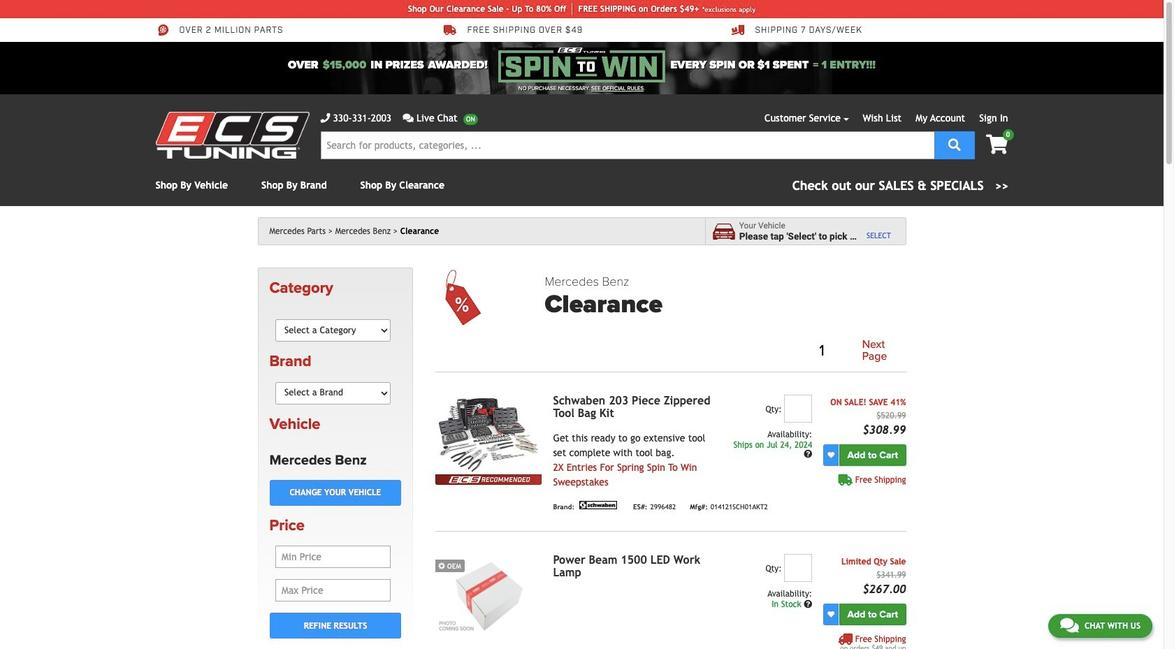 Task type: describe. For each thing, give the bounding box(es) containing it.
Search text field
[[321, 131, 935, 159]]

2 question circle image from the top
[[804, 601, 813, 609]]

Max Price number field
[[276, 580, 391, 602]]

thumbnail image image
[[436, 555, 542, 634]]

Min Price number field
[[276, 546, 391, 569]]

search image
[[949, 138, 962, 151]]

ecs tuning recommends this product. image
[[436, 475, 542, 485]]

shopping cart image
[[987, 135, 1009, 155]]

1 vertical spatial comments image
[[1061, 618, 1080, 634]]

1 question circle image from the top
[[804, 451, 813, 459]]



Task type: locate. For each thing, give the bounding box(es) containing it.
1 vertical spatial question circle image
[[804, 601, 813, 609]]

ecs tuning 'spin to win' contest logo image
[[499, 48, 666, 83]]

1 horizontal spatial comments image
[[1061, 618, 1080, 634]]

question circle image
[[804, 451, 813, 459], [804, 601, 813, 609]]

0 vertical spatial comments image
[[403, 113, 414, 123]]

0 horizontal spatial comments image
[[403, 113, 414, 123]]

es#2996482 - 014121sch01akt2 - schwaben 203 piece zippered tool bag kit  - get this ready to go extensive tool set complete with tool bag. - schwaben - audi bmw volkswagen mercedes benz mini porsche image
[[436, 395, 542, 475]]

paginated product list navigation navigation
[[545, 336, 907, 366]]

0 vertical spatial question circle image
[[804, 451, 813, 459]]

ecs tuning image
[[156, 112, 309, 159]]

comments image
[[403, 113, 414, 123], [1061, 618, 1080, 634]]

add to wish list image
[[828, 452, 835, 459]]

add to wish list image
[[828, 612, 835, 619]]

phone image
[[321, 113, 330, 123]]

schwaben - corporate logo image
[[578, 501, 620, 510]]

None number field
[[785, 395, 813, 423], [785, 555, 813, 583], [785, 395, 813, 423], [785, 555, 813, 583]]



Task type: vqa. For each thing, say whether or not it's contained in the screenshot.
tradition,
no



